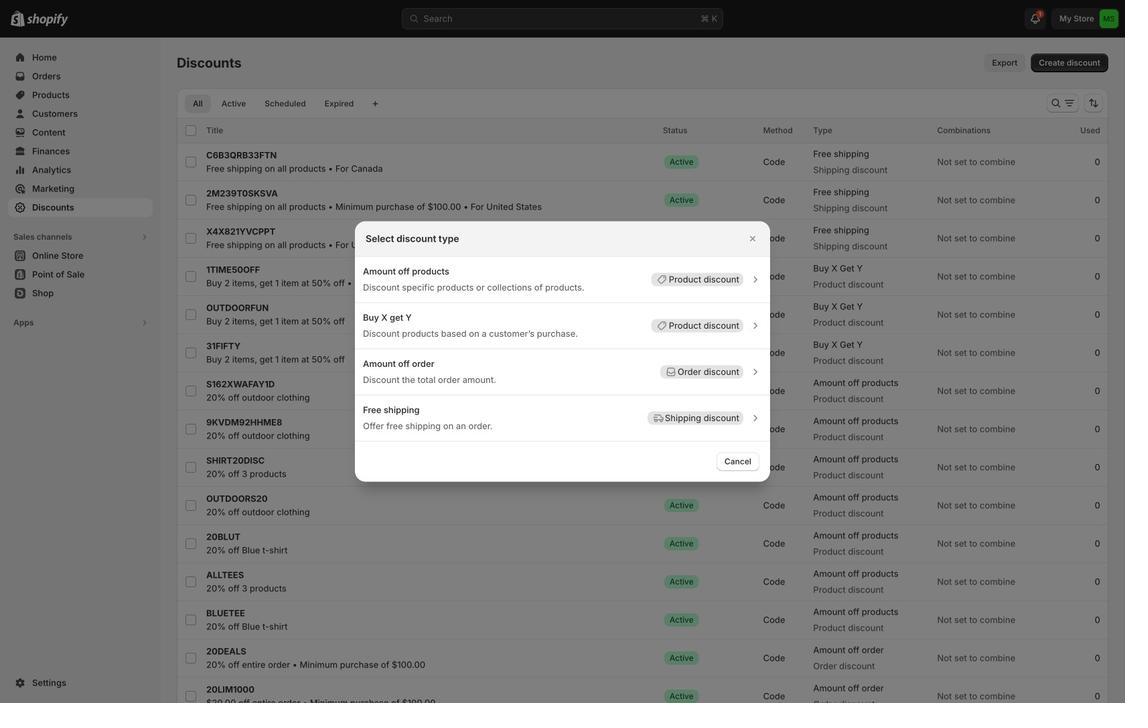 Task type: describe. For each thing, give the bounding box(es) containing it.
shopify image
[[27, 13, 68, 27]]



Task type: vqa. For each thing, say whether or not it's contained in the screenshot.
"Tab List"
yes



Task type: locate. For each thing, give the bounding box(es) containing it.
dialog
[[0, 221, 1126, 482]]

tab list
[[182, 94, 365, 113]]



